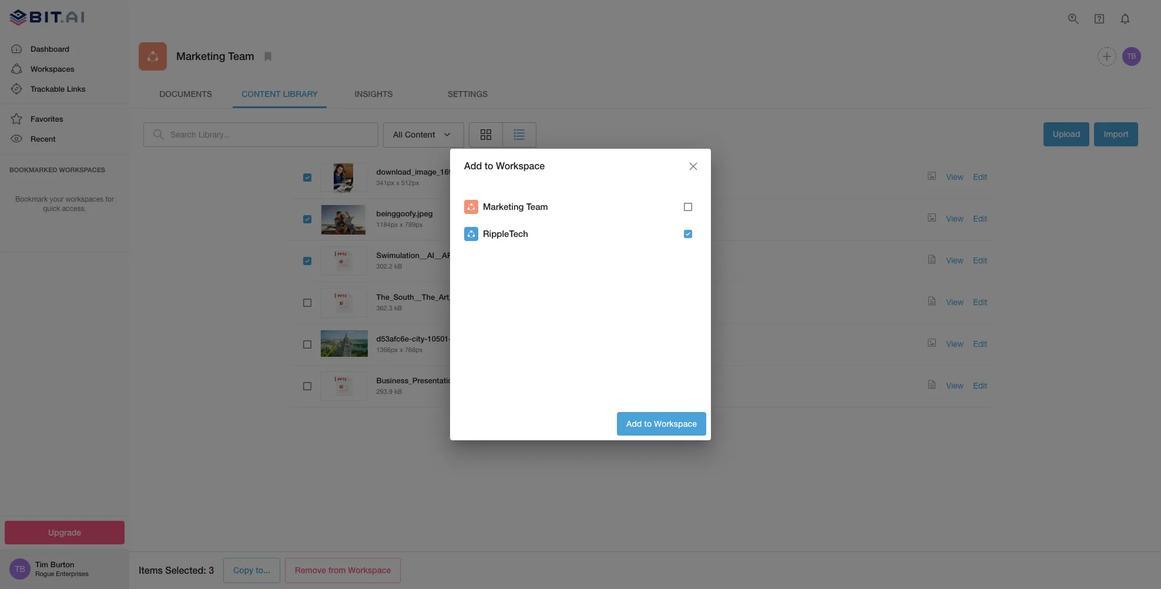 Task type: vqa. For each thing, say whether or not it's contained in the screenshot.


Task type: locate. For each thing, give the bounding box(es) containing it.
remove from workspace button
[[285, 558, 401, 583]]

1 vertical spatial tb
[[15, 564, 25, 574]]

x
[[396, 179, 400, 186], [400, 221, 403, 228], [400, 346, 403, 353]]

x for beinggoofy.jpeg
[[400, 221, 403, 228]]

2 horizontal spatial workspace
[[654, 418, 697, 428]]

kb right 362.3
[[394, 304, 402, 311]]

1 view link from the top
[[947, 172, 964, 181]]

view link for the_south__the_art_of_the_cypress.pptx
[[947, 297, 964, 307]]

10501-
[[428, 334, 452, 343]]

edit for download_image_1697754168778.png
[[974, 172, 988, 181]]

0 horizontal spatial workspace
[[348, 565, 391, 575]]

insights
[[355, 89, 393, 99]]

library
[[283, 89, 318, 99]]

trackable links button
[[0, 79, 129, 99]]

quick
[[43, 205, 60, 213]]

kb inside business_presentation_for_serious_business.pptx 293.9 kb
[[394, 388, 402, 395]]

team left bookmark icon
[[228, 50, 254, 63]]

3 view link from the top
[[947, 256, 964, 265]]

content
[[242, 89, 281, 99], [405, 129, 435, 139]]

x inside the d53afc6e-city-10501-171d052ebcc.jpg 1366px x 768px
[[400, 346, 403, 353]]

add to workspace inside button
[[627, 418, 697, 428]]

1 vertical spatial add to workspace
[[627, 418, 697, 428]]

upload button
[[1044, 122, 1090, 147], [1044, 122, 1090, 146]]

tb
[[1128, 52, 1137, 61], [15, 564, 25, 574]]

view link for download_image_1697754168778.png
[[947, 172, 964, 181]]

view for download_image_1697754168778.png
[[947, 172, 964, 181]]

x inside beinggoofy.jpeg 1184px x 789px
[[400, 221, 403, 228]]

tab list
[[139, 80, 1143, 108]]

tim
[[35, 560, 48, 569]]

1 vertical spatial content
[[405, 129, 435, 139]]

workspace inside button
[[654, 418, 697, 428]]

4 view link from the top
[[947, 297, 964, 307]]

kb inside swimulation__ai__ar__vr__vi__and_haptic_feedback.pptx 302.2 kb
[[394, 263, 402, 270]]

marketing team up the documents
[[176, 50, 254, 63]]

2 view link from the top
[[947, 214, 964, 223]]

x left 512px
[[396, 179, 400, 186]]

2 view from the top
[[947, 214, 964, 223]]

edit
[[974, 172, 988, 181], [974, 214, 988, 223], [974, 256, 988, 265], [974, 297, 988, 307], [974, 339, 988, 348], [974, 381, 988, 390]]

5 view link from the top
[[947, 339, 964, 348]]

3 view from the top
[[947, 256, 964, 265]]

0 horizontal spatial to
[[485, 160, 493, 171]]

view for business_presentation_for_serious_business.pptx
[[947, 381, 964, 390]]

0 horizontal spatial marketing
[[176, 50, 225, 63]]

marketing team inside add to workspace dialog
[[483, 201, 548, 212]]

5 edit from the top
[[974, 339, 988, 348]]

view link for beinggoofy.jpeg
[[947, 214, 964, 223]]

settings
[[448, 89, 488, 99]]

view link
[[947, 172, 964, 181], [947, 214, 964, 223], [947, 256, 964, 265], [947, 297, 964, 307], [947, 339, 964, 348], [947, 381, 964, 390]]

all content
[[393, 129, 435, 139]]

1 vertical spatial add
[[627, 418, 642, 428]]

content inside button
[[405, 129, 435, 139]]

to inside button
[[644, 418, 652, 428]]

edit link
[[974, 172, 988, 181], [974, 214, 988, 223], [974, 256, 988, 265], [974, 297, 988, 307], [974, 339, 988, 348], [974, 381, 988, 390]]

2 vertical spatial workspace
[[348, 565, 391, 575]]

2 edit from the top
[[974, 214, 988, 223]]

items selected: 3
[[139, 564, 214, 576]]

1 vertical spatial workspace
[[654, 418, 697, 428]]

kb right 302.2
[[394, 263, 402, 270]]

add
[[464, 160, 482, 171], [627, 418, 642, 428]]

copy to...
[[233, 565, 270, 575]]

6 edit link from the top
[[974, 381, 988, 390]]

0 horizontal spatial marketing team
[[176, 50, 254, 63]]

768px
[[405, 346, 423, 353]]

3 kb from the top
[[394, 388, 402, 395]]

marketing up the rippletech
[[483, 201, 524, 212]]

0 vertical spatial team
[[228, 50, 254, 63]]

marketing up the documents
[[176, 50, 225, 63]]

dashboard
[[31, 44, 69, 53]]

workspace inside button
[[348, 565, 391, 575]]

1 vertical spatial marketing
[[483, 201, 524, 212]]

workspaces button
[[0, 59, 129, 79]]

kb
[[394, 263, 402, 270], [394, 304, 402, 311], [394, 388, 402, 395]]

documents link
[[139, 80, 233, 108]]

trackable links
[[31, 84, 86, 93]]

edit link for beinggoofy.jpeg
[[974, 214, 988, 223]]

enterprises
[[56, 570, 89, 577]]

recent
[[31, 134, 56, 144]]

1 horizontal spatial to
[[644, 418, 652, 428]]

3
[[209, 564, 214, 576]]

edit for business_presentation_for_serious_business.pptx
[[974, 381, 988, 390]]

view for d53afc6e-city-10501-171d052ebcc.jpg
[[947, 339, 964, 348]]

1 horizontal spatial content
[[405, 129, 435, 139]]

1 horizontal spatial marketing
[[483, 201, 524, 212]]

293.9
[[377, 388, 393, 395]]

2 vertical spatial kb
[[394, 388, 402, 395]]

business_presentation_for_serious_business.pptx
[[377, 375, 555, 385]]

0 vertical spatial kb
[[394, 263, 402, 270]]

import
[[1104, 129, 1129, 139]]

3 edit from the top
[[974, 256, 988, 265]]

d53afc6e-city-10501-171d052ebcc.jpg 1366px x 768px
[[377, 334, 513, 353]]

x for download_image_1697754168778.png
[[396, 179, 400, 186]]

5 edit link from the top
[[974, 339, 988, 348]]

links
[[67, 84, 86, 93]]

workspace
[[496, 160, 545, 171], [654, 418, 697, 428], [348, 565, 391, 575]]

bookmark
[[15, 195, 48, 203]]

1 horizontal spatial add to workspace
[[627, 418, 697, 428]]

edit link for d53afc6e-city-10501-171d052ebcc.jpg
[[974, 339, 988, 348]]

bookmark your workspaces for quick access.
[[15, 195, 114, 213]]

0 vertical spatial content
[[242, 89, 281, 99]]

1 edit from the top
[[974, 172, 988, 181]]

edit for d53afc6e-city-10501-171d052ebcc.jpg
[[974, 339, 988, 348]]

view for beinggoofy.jpeg
[[947, 214, 964, 223]]

1 vertical spatial team
[[526, 201, 548, 212]]

swimulation__ai__ar__vr__vi__and_haptic_feedback.pptx
[[377, 250, 590, 260]]

marketing inside add to workspace dialog
[[483, 201, 524, 212]]

0 vertical spatial add
[[464, 160, 482, 171]]

6 edit from the top
[[974, 381, 988, 390]]

6 view link from the top
[[947, 381, 964, 390]]

0 vertical spatial workspace
[[496, 160, 545, 171]]

favorites
[[31, 114, 63, 124]]

to
[[485, 160, 493, 171], [644, 418, 652, 428]]

the_south__the_art_of_the_cypress.pptx
[[377, 292, 526, 301]]

0 vertical spatial to
[[485, 160, 493, 171]]

for
[[105, 195, 114, 203]]

2 kb from the top
[[394, 304, 402, 311]]

5 view from the top
[[947, 339, 964, 348]]

content right all
[[405, 129, 435, 139]]

marketing team up the rippletech
[[483, 201, 548, 212]]

upload
[[1053, 129, 1081, 139]]

3 edit link from the top
[[974, 256, 988, 265]]

1 edit link from the top
[[974, 172, 988, 181]]

2 edit link from the top
[[974, 214, 988, 223]]

0 horizontal spatial content
[[242, 89, 281, 99]]

4 edit from the top
[[974, 297, 988, 307]]

all content button
[[383, 122, 464, 147]]

kb right 293.9
[[394, 388, 402, 395]]

0 vertical spatial marketing
[[176, 50, 225, 63]]

1 horizontal spatial add
[[627, 418, 642, 428]]

0 horizontal spatial add
[[464, 160, 482, 171]]

171d052ebcc.jpg
[[452, 334, 513, 343]]

add to workspace
[[464, 160, 545, 171], [627, 418, 697, 428]]

upgrade button
[[5, 521, 125, 544]]

x inside the download_image_1697754168778.png 341px x 512px
[[396, 179, 400, 186]]

upgrade
[[48, 527, 81, 537]]

1 horizontal spatial marketing team
[[483, 201, 548, 212]]

kb for swimulation__ai__ar__vr__vi__and_haptic_feedback.pptx
[[394, 263, 402, 270]]

0 horizontal spatial add to workspace
[[464, 160, 545, 171]]

4 edit link from the top
[[974, 297, 988, 307]]

2 vertical spatial x
[[400, 346, 403, 353]]

1 view from the top
[[947, 172, 964, 181]]

0 vertical spatial add to workspace
[[464, 160, 545, 171]]

team up the rippletech
[[526, 201, 548, 212]]

group
[[469, 122, 536, 147]]

import button
[[1095, 122, 1139, 146]]

1 vertical spatial x
[[400, 221, 403, 228]]

view
[[947, 172, 964, 181], [947, 214, 964, 223], [947, 256, 964, 265], [947, 297, 964, 307], [947, 339, 964, 348], [947, 381, 964, 390]]

marketing team
[[176, 50, 254, 63], [483, 201, 548, 212]]

1 horizontal spatial team
[[526, 201, 548, 212]]

1 horizontal spatial tb
[[1128, 52, 1137, 61]]

0 vertical spatial x
[[396, 179, 400, 186]]

workspaces
[[31, 64, 74, 73]]

tb inside button
[[1128, 52, 1137, 61]]

1366px
[[377, 346, 398, 353]]

4 view from the top
[[947, 297, 964, 307]]

1 vertical spatial marketing team
[[483, 201, 548, 212]]

rippletech
[[483, 228, 528, 239]]

6 view from the top
[[947, 381, 964, 390]]

1 vertical spatial to
[[644, 418, 652, 428]]

kb inside the_south__the_art_of_the_cypress.pptx 362.3 kb
[[394, 304, 402, 311]]

x left 768px
[[400, 346, 403, 353]]

marketing
[[176, 50, 225, 63], [483, 201, 524, 212]]

team
[[228, 50, 254, 63], [526, 201, 548, 212]]

copy to... button
[[223, 558, 280, 583]]

content inside tab list
[[242, 89, 281, 99]]

1 kb from the top
[[394, 263, 402, 270]]

1 vertical spatial kb
[[394, 304, 402, 311]]

0 vertical spatial tb
[[1128, 52, 1137, 61]]

x down beinggoofy.jpeg
[[400, 221, 403, 228]]

content down bookmark icon
[[242, 89, 281, 99]]

recent button
[[0, 129, 129, 149]]

0 vertical spatial marketing team
[[176, 50, 254, 63]]



Task type: describe. For each thing, give the bounding box(es) containing it.
view link for business_presentation_for_serious_business.pptx
[[947, 381, 964, 390]]

copy
[[233, 565, 254, 575]]

team inside add to workspace dialog
[[526, 201, 548, 212]]

362.3
[[377, 304, 393, 311]]

the_south__the_art_of_the_cypress.pptx 362.3 kb
[[377, 292, 526, 311]]

remove from workspace
[[295, 565, 391, 575]]

workspaces
[[59, 165, 105, 173]]

view for swimulation__ai__ar__vr__vi__and_haptic_feedback.pptx
[[947, 256, 964, 265]]

view for the_south__the_art_of_the_cypress.pptx
[[947, 297, 964, 307]]

kb for business_presentation_for_serious_business.pptx
[[394, 388, 402, 395]]

beinggoofy.jpeg 1184px x 789px
[[377, 208, 433, 228]]

burton
[[50, 560, 74, 569]]

0 horizontal spatial tb
[[15, 564, 25, 574]]

add to workspace dialog
[[450, 149, 711, 440]]

remove
[[295, 565, 326, 575]]

from
[[329, 565, 346, 575]]

insights link
[[327, 80, 421, 108]]

341px
[[377, 179, 394, 186]]

d53afc6e-
[[377, 334, 412, 343]]

trackable
[[31, 84, 65, 93]]

edit link for the_south__the_art_of_the_cypress.pptx
[[974, 297, 988, 307]]

settings link
[[421, 80, 515, 108]]

edit link for download_image_1697754168778.png
[[974, 172, 988, 181]]

789px
[[405, 221, 423, 228]]

items
[[139, 564, 163, 576]]

to...
[[256, 565, 270, 575]]

download_image_1697754168778.png 341px x 512px
[[377, 167, 511, 186]]

all
[[393, 129, 403, 139]]

swimulation__ai__ar__vr__vi__and_haptic_feedback.pptx 302.2 kb
[[377, 250, 590, 270]]

view link for d53afc6e-city-10501-171d052ebcc.jpg
[[947, 339, 964, 348]]

1 horizontal spatial workspace
[[496, 160, 545, 171]]

tim burton rogue enterprises
[[35, 560, 89, 577]]

edit for the_south__the_art_of_the_cypress.pptx
[[974, 297, 988, 307]]

content library link
[[233, 80, 327, 108]]

tb button
[[1121, 45, 1143, 68]]

business_presentation_for_serious_business.pptx 293.9 kb
[[377, 375, 555, 395]]

selected:
[[165, 564, 206, 576]]

workspaces
[[66, 195, 104, 203]]

0 horizontal spatial team
[[228, 50, 254, 63]]

your
[[50, 195, 64, 203]]

city-
[[412, 334, 428, 343]]

dashboard button
[[0, 39, 129, 59]]

bookmarked workspaces
[[9, 165, 105, 173]]

kb for the_south__the_art_of_the_cypress.pptx
[[394, 304, 402, 311]]

content library
[[242, 89, 318, 99]]

1184px
[[377, 221, 398, 228]]

workspace for remove from workspace button
[[348, 565, 391, 575]]

edit link for business_presentation_for_serious_business.pptx
[[974, 381, 988, 390]]

edit link for swimulation__ai__ar__vr__vi__and_haptic_feedback.pptx
[[974, 256, 988, 265]]

bookmarked
[[9, 165, 57, 173]]

tab list containing documents
[[139, 80, 1143, 108]]

512px
[[401, 179, 419, 186]]

beinggoofy.jpeg
[[377, 208, 433, 218]]

add to workspace button
[[617, 412, 707, 436]]

documents
[[159, 89, 212, 99]]

Search Library... search field
[[170, 122, 379, 147]]

edit for beinggoofy.jpeg
[[974, 214, 988, 223]]

view link for swimulation__ai__ar__vr__vi__and_haptic_feedback.pptx
[[947, 256, 964, 265]]

workspace for add to workspace button
[[654, 418, 697, 428]]

bookmark image
[[261, 49, 275, 63]]

favorites button
[[0, 109, 129, 129]]

edit for swimulation__ai__ar__vr__vi__and_haptic_feedback.pptx
[[974, 256, 988, 265]]

access.
[[62, 205, 86, 213]]

download_image_1697754168778.png
[[377, 167, 511, 176]]

add inside button
[[627, 418, 642, 428]]

302.2
[[377, 263, 393, 270]]

rogue
[[35, 570, 54, 577]]



